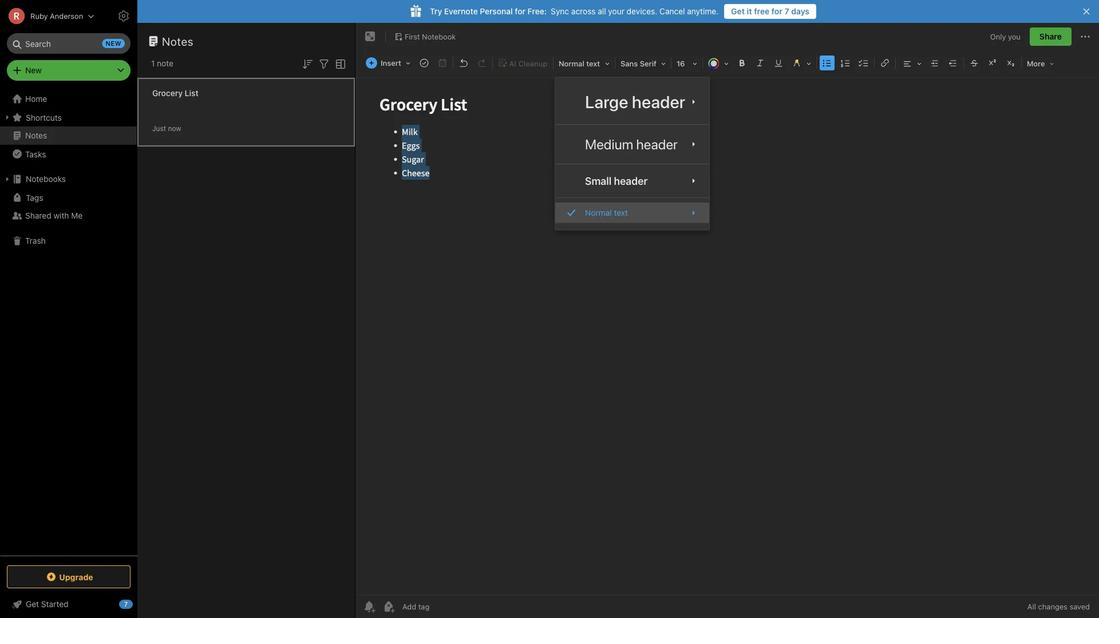 Task type: describe. For each thing, give the bounding box(es) containing it.
medium
[[585, 136, 633, 152]]

small
[[585, 175, 612, 187]]

sync
[[551, 7, 569, 16]]

for for free:
[[515, 7, 526, 16]]

Highlight field
[[788, 55, 815, 72]]

Account field
[[0, 5, 95, 27]]

large header
[[585, 92, 685, 112]]

me
[[71, 211, 83, 220]]

changes
[[1038, 603, 1068, 611]]

normal text menu item
[[555, 203, 709, 223]]

add filters image
[[317, 57, 331, 71]]

more actions image
[[1079, 30, 1092, 44]]

Font size field
[[673, 55, 701, 72]]

bulleted list image
[[819, 55, 835, 71]]

Insert field
[[363, 55, 414, 71]]

upgrade button
[[7, 566, 131, 589]]

all
[[598, 7, 606, 16]]

add tag image
[[382, 600, 396, 614]]

grocery list
[[152, 88, 198, 98]]

free:
[[528, 7, 547, 16]]

tags
[[26, 193, 43, 202]]

started
[[41, 600, 68, 609]]

shortcuts button
[[0, 108, 137, 127]]

[object Object] field
[[555, 84, 709, 120]]

expand note image
[[364, 30, 377, 44]]

medium header
[[585, 136, 678, 152]]

16
[[677, 59, 685, 68]]

tags button
[[0, 188, 137, 207]]

ruby
[[30, 12, 48, 20]]

get started
[[26, 600, 68, 609]]

header for small header
[[614, 175, 648, 187]]

superscript image
[[985, 55, 1001, 71]]

note window element
[[356, 23, 1099, 618]]

all
[[1028, 603, 1036, 611]]

for for 7
[[772, 7, 783, 16]]

Search text field
[[15, 33, 123, 54]]

[object object] field containing small header
[[555, 169, 709, 193]]

More actions field
[[1079, 27, 1092, 46]]

with
[[54, 211, 69, 220]]

sans serif
[[621, 59, 657, 68]]

small header link
[[555, 169, 709, 193]]

normal inside note window element
[[559, 59, 584, 68]]

medium header link
[[555, 129, 709, 159]]

numbered list image
[[838, 55, 854, 71]]

1 horizontal spatial notes
[[162, 34, 194, 48]]

7 inside 'help and learning task checklist' field
[[124, 601, 128, 608]]

italic image
[[752, 55, 768, 71]]

shared
[[25, 211, 51, 220]]

trash
[[25, 236, 46, 246]]

shared with me link
[[0, 207, 137, 225]]

anytime.
[[687, 7, 719, 16]]

share
[[1040, 32, 1062, 41]]

underline image
[[771, 55, 787, 71]]

new search field
[[15, 33, 125, 54]]

try evernote personal for free: sync across all your devices. cancel anytime.
[[430, 7, 719, 16]]

anderson
[[50, 12, 83, 20]]

you
[[1008, 32, 1021, 41]]

trash link
[[0, 232, 137, 250]]

shared with me
[[25, 211, 83, 220]]

list
[[185, 88, 198, 98]]

home
[[25, 94, 47, 104]]

notebooks link
[[0, 170, 137, 188]]

normal text link
[[555, 203, 709, 223]]

first notebook button
[[390, 29, 460, 45]]

dropdown list menu
[[555, 84, 709, 223]]

large
[[585, 92, 628, 112]]

ruby anderson
[[30, 12, 83, 20]]

just
[[152, 125, 166, 133]]



Task type: locate. For each thing, give the bounding box(es) containing it.
notes up tasks at the top left of the page
[[25, 131, 47, 140]]

Help and Learning task checklist field
[[0, 595, 137, 614]]

Font color field
[[704, 55, 733, 72]]

more
[[1027, 59, 1045, 68]]

tree
[[0, 90, 137, 555]]

text inside normal text link
[[614, 208, 628, 217]]

normal text inside note window element
[[559, 59, 600, 68]]

large header link
[[555, 84, 709, 120]]

Alignment field
[[897, 55, 926, 72]]

shortcuts
[[26, 113, 62, 122]]

notes up note
[[162, 34, 194, 48]]

Note Editor text field
[[356, 78, 1099, 595]]

text down small header
[[614, 208, 628, 217]]

tasks button
[[0, 145, 137, 163]]

0 horizontal spatial 7
[[124, 601, 128, 608]]

0 vertical spatial get
[[731, 7, 745, 16]]

0 vertical spatial text
[[586, 59, 600, 68]]

small header
[[585, 175, 648, 187]]

try
[[430, 7, 442, 16]]

tree containing home
[[0, 90, 137, 555]]

get it free for 7 days
[[731, 7, 810, 16]]

insert
[[381, 59, 401, 67]]

1
[[151, 59, 155, 68]]

Add filters field
[[317, 56, 331, 71]]

for
[[515, 7, 526, 16], [772, 7, 783, 16]]

now
[[168, 125, 181, 133]]

header inside field
[[632, 92, 685, 112]]

serif
[[640, 59, 657, 68]]

1 horizontal spatial for
[[772, 7, 783, 16]]

personal
[[480, 7, 513, 16]]

0 horizontal spatial notes
[[25, 131, 47, 140]]

normal down try evernote personal for free: sync across all your devices. cancel anytime.
[[559, 59, 584, 68]]

tasks
[[25, 149, 46, 159]]

bold image
[[734, 55, 750, 71]]

outdent image
[[945, 55, 961, 71]]

get for get started
[[26, 600, 39, 609]]

1 for from the left
[[515, 7, 526, 16]]

checklist image
[[856, 55, 872, 71]]

your
[[608, 7, 625, 16]]

1 vertical spatial text
[[614, 208, 628, 217]]

cancel
[[660, 7, 685, 16]]

[object Object] field
[[555, 129, 709, 159], [555, 169, 709, 193]]

text
[[586, 59, 600, 68], [614, 208, 628, 217]]

Add tag field
[[401, 602, 487, 612]]

1 horizontal spatial get
[[731, 7, 745, 16]]

grocery
[[152, 88, 183, 98]]

note
[[157, 59, 173, 68]]

only you
[[990, 32, 1021, 41]]

sans
[[621, 59, 638, 68]]

0 horizontal spatial text
[[586, 59, 600, 68]]

0 vertical spatial notes
[[162, 34, 194, 48]]

[object object] field containing medium header
[[555, 129, 709, 159]]

1 vertical spatial 7
[[124, 601, 128, 608]]

undo image
[[456, 55, 472, 71]]

1 horizontal spatial normal
[[585, 208, 612, 217]]

header up normal text menu item
[[614, 175, 648, 187]]

notebooks
[[26, 174, 66, 184]]

expand notebooks image
[[3, 175, 12, 184]]

More field
[[1023, 55, 1058, 72]]

across
[[571, 7, 596, 16]]

7 left days
[[785, 7, 789, 16]]

strikethrough image
[[966, 55, 982, 71]]

normal text up large at the right of the page
[[559, 59, 600, 68]]

task image
[[416, 55, 432, 71]]

7 inside button
[[785, 7, 789, 16]]

2 for from the left
[[772, 7, 783, 16]]

for right free
[[772, 7, 783, 16]]

insert link image
[[877, 55, 893, 71]]

just now
[[152, 125, 181, 133]]

normal text
[[559, 59, 600, 68], [585, 208, 628, 217]]

text left sans
[[586, 59, 600, 68]]

all changes saved
[[1028, 603, 1090, 611]]

2 vertical spatial header
[[614, 175, 648, 187]]

1 [object object] field from the top
[[555, 129, 709, 159]]

days
[[791, 7, 810, 16]]

devices.
[[627, 7, 657, 16]]

1 vertical spatial normal
[[585, 208, 612, 217]]

new button
[[7, 60, 131, 81]]

only
[[990, 32, 1006, 41]]

get left started
[[26, 600, 39, 609]]

1 horizontal spatial text
[[614, 208, 628, 217]]

0 vertical spatial header
[[632, 92, 685, 112]]

1 vertical spatial [object object] field
[[555, 169, 709, 193]]

for inside button
[[772, 7, 783, 16]]

1 horizontal spatial 7
[[785, 7, 789, 16]]

0 vertical spatial 7
[[785, 7, 789, 16]]

for left free:
[[515, 7, 526, 16]]

upgrade
[[59, 572, 93, 582]]

subscript image
[[1003, 55, 1019, 71]]

notes
[[162, 34, 194, 48], [25, 131, 47, 140]]

first
[[405, 32, 420, 41]]

normal text down small
[[585, 208, 628, 217]]

0 vertical spatial normal text
[[559, 59, 600, 68]]

0 horizontal spatial get
[[26, 600, 39, 609]]

click to collapse image
[[133, 597, 142, 611]]

1 vertical spatial header
[[636, 136, 678, 152]]

header up "small header" link
[[636, 136, 678, 152]]

Heading level field
[[555, 55, 614, 72]]

indent image
[[927, 55, 943, 71]]

Sort options field
[[301, 56, 314, 71]]

add a reminder image
[[362, 600, 376, 614]]

header
[[632, 92, 685, 112], [636, 136, 678, 152], [614, 175, 648, 187]]

new
[[106, 40, 121, 47]]

1 vertical spatial get
[[26, 600, 39, 609]]

1 note
[[151, 59, 173, 68]]

0 horizontal spatial for
[[515, 7, 526, 16]]

get it free for 7 days button
[[724, 4, 816, 19]]

1 vertical spatial notes
[[25, 131, 47, 140]]

[object object] field up normal text menu item
[[555, 169, 709, 193]]

View options field
[[331, 56, 348, 71]]

2 [object object] field from the top
[[555, 169, 709, 193]]

free
[[754, 7, 770, 16]]

notes link
[[0, 127, 137, 145]]

get
[[731, 7, 745, 16], [26, 600, 39, 609]]

normal inside menu item
[[585, 208, 612, 217]]

header for medium header
[[636, 136, 678, 152]]

7 left click to collapse icon
[[124, 601, 128, 608]]

normal down small
[[585, 208, 612, 217]]

text inside note window element
[[586, 59, 600, 68]]

0 vertical spatial [object object] field
[[555, 129, 709, 159]]

get left the it
[[731, 7, 745, 16]]

[object object] field up "small header" link
[[555, 129, 709, 159]]

evernote
[[444, 7, 478, 16]]

settings image
[[117, 9, 131, 23]]

header down serif
[[632, 92, 685, 112]]

first notebook
[[405, 32, 456, 41]]

0 vertical spatial normal
[[559, 59, 584, 68]]

[object Object] field
[[555, 203, 709, 223]]

1 vertical spatial normal text
[[585, 208, 628, 217]]

0 horizontal spatial normal
[[559, 59, 584, 68]]

7
[[785, 7, 789, 16], [124, 601, 128, 608]]

saved
[[1070, 603, 1090, 611]]

get inside button
[[731, 7, 745, 16]]

notebook
[[422, 32, 456, 41]]

normal text inside menu item
[[585, 208, 628, 217]]

get inside 'help and learning task checklist' field
[[26, 600, 39, 609]]

get for get it free for 7 days
[[731, 7, 745, 16]]

home link
[[0, 90, 137, 108]]

new
[[25, 66, 42, 75]]

normal
[[559, 59, 584, 68], [585, 208, 612, 217]]

it
[[747, 7, 752, 16]]

header for large header
[[632, 92, 685, 112]]

share button
[[1030, 27, 1072, 46]]

Font family field
[[617, 55, 670, 72]]



Task type: vqa. For each thing, say whether or not it's contained in the screenshot.
Strikethrough image
yes



